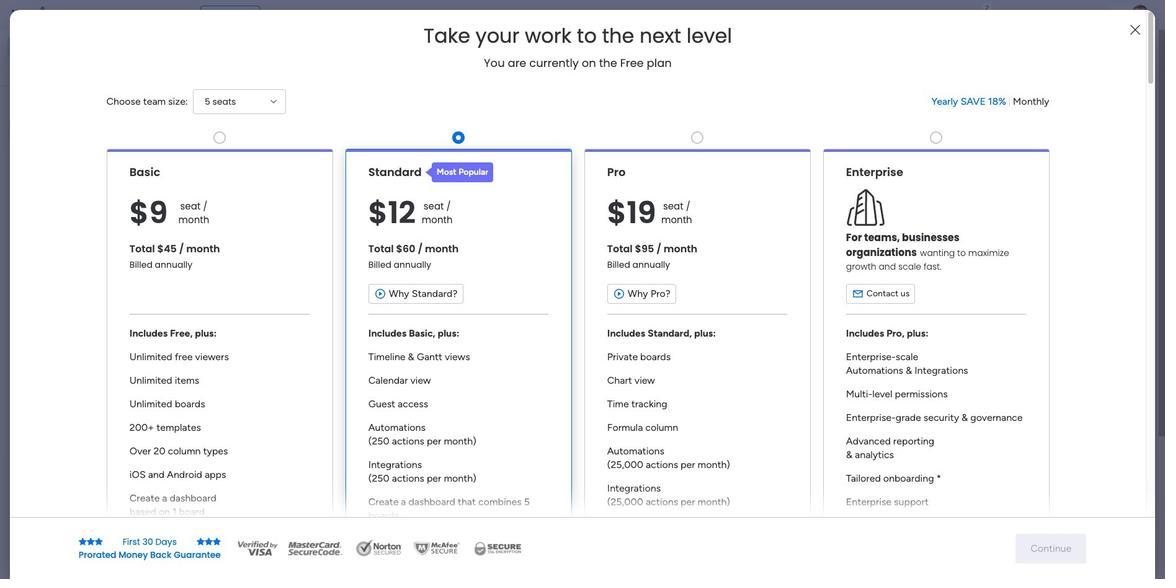 Task type: vqa. For each thing, say whether or not it's contained in the screenshot.
bottom WorkForms
no



Task type: describe. For each thing, give the bounding box(es) containing it.
0 vertical spatial option
[[7, 37, 151, 57]]

mastercard secure code image
[[284, 539, 346, 558]]

mcafee secure image
[[412, 539, 462, 558]]

0 horizontal spatial terry turtle image
[[258, 555, 283, 579]]

1 vertical spatial add to favorites image
[[421, 379, 434, 391]]

monday marketplace image
[[1027, 9, 1039, 21]]

3 star image from the left
[[205, 538, 213, 546]]

star image for third star icon
[[213, 538, 221, 546]]

basic tier selected option
[[106, 149, 333, 560]]

standard tier selected option
[[345, 149, 572, 560]]

1 vertical spatial option
[[7, 58, 151, 78]]

help image
[[1084, 9, 1097, 21]]

2 star image from the left
[[197, 538, 205, 546]]

tier options list box
[[106, 126, 1049, 560]]

component image
[[682, 246, 694, 257]]

update feed image
[[972, 9, 985, 21]]

2 image
[[981, 1, 993, 15]]

select product image
[[11, 9, 24, 21]]

billing cycle selection group
[[931, 95, 1049, 108]]

getting started element
[[923, 452, 1109, 502]]

terry turtle image
[[258, 510, 283, 535]]

star image for second star icon from left
[[95, 538, 103, 546]]

component image
[[463, 246, 475, 257]]

ssl encrypted image
[[467, 539, 529, 558]]

2 vertical spatial option
[[0, 147, 158, 149]]



Task type: locate. For each thing, give the bounding box(es) containing it.
see plans image
[[206, 8, 217, 22]]

terry turtle image right help image
[[1130, 5, 1150, 25]]

add to favorites image
[[640, 227, 653, 239]]

0 vertical spatial add to favorites image
[[859, 227, 872, 239]]

check circle image
[[942, 132, 950, 142]]

heading
[[424, 25, 732, 47]]

section head inside standard tier selected option
[[425, 162, 494, 182]]

3 star image from the left
[[213, 538, 221, 546]]

0 vertical spatial terry turtle image
[[1130, 5, 1150, 25]]

star image
[[79, 538, 87, 546], [87, 538, 95, 546], [205, 538, 213, 546]]

star image
[[95, 538, 103, 546], [197, 538, 205, 546], [213, 538, 221, 546]]

verified by visa image
[[236, 539, 279, 558]]

option
[[7, 37, 151, 57], [7, 58, 151, 78], [0, 147, 158, 149]]

search everything image
[[1057, 9, 1070, 21]]

templates image image
[[934, 250, 1098, 335]]

terry turtle image down terry turtle icon at the bottom left of page
[[258, 555, 283, 579]]

norton secured image
[[351, 539, 407, 558]]

1 horizontal spatial add to favorites image
[[859, 227, 872, 239]]

notifications image
[[945, 9, 957, 21]]

1 star image from the left
[[79, 538, 87, 546]]

enterprise tier selected option
[[823, 149, 1049, 560]]

pro tier selected option
[[584, 149, 811, 560]]

section head
[[425, 162, 494, 182]]

2 star image from the left
[[87, 538, 95, 546]]

close recently visited image
[[229, 101, 244, 116]]

quick search results list box
[[229, 116, 893, 432]]

add to favorites image
[[859, 227, 872, 239], [421, 379, 434, 391]]

0 horizontal spatial add to favorites image
[[421, 379, 434, 391]]

terry turtle image
[[1130, 5, 1150, 25], [258, 555, 283, 579]]

2 element
[[354, 467, 369, 482], [354, 467, 369, 482]]

invite members image
[[999, 9, 1012, 21]]

0 horizontal spatial star image
[[95, 538, 103, 546]]

1 star image from the left
[[95, 538, 103, 546]]

1 horizontal spatial star image
[[197, 538, 205, 546]]

1 vertical spatial terry turtle image
[[258, 555, 283, 579]]

1 horizontal spatial terry turtle image
[[1130, 5, 1150, 25]]

list box
[[0, 145, 158, 441]]

circle o image
[[942, 148, 950, 157]]

remove from favorites image
[[421, 227, 434, 239]]

2 horizontal spatial star image
[[213, 538, 221, 546]]



